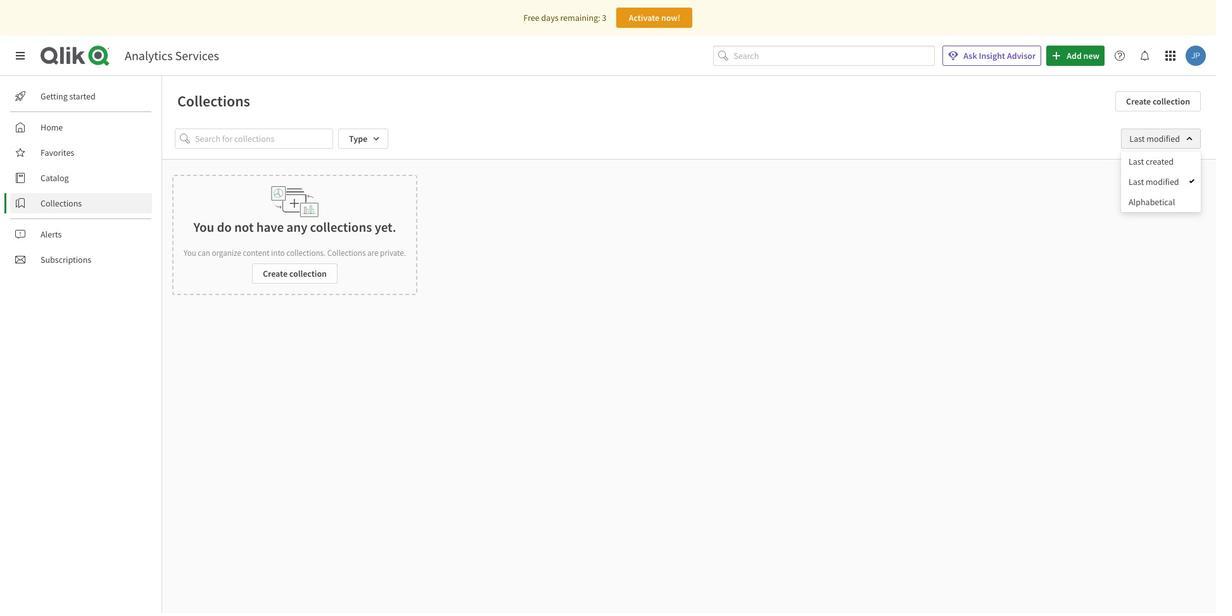 Task type: locate. For each thing, give the bounding box(es) containing it.
activate now!
[[629, 12, 681, 23]]

last for last created option
[[1129, 156, 1145, 167]]

list box containing last created
[[1122, 151, 1202, 212]]

last down 'last created'
[[1129, 176, 1145, 188]]

create down the into
[[263, 268, 288, 280]]

1 vertical spatial you
[[184, 248, 196, 259]]

collections.
[[287, 248, 326, 259]]

last modified for last modified field
[[1130, 133, 1181, 145]]

getting started
[[41, 91, 96, 102]]

create
[[1127, 96, 1152, 107], [263, 268, 288, 280]]

2 horizontal spatial collections
[[328, 248, 366, 259]]

0 horizontal spatial collections
[[41, 198, 82, 209]]

create collection up last modified field
[[1127, 96, 1191, 107]]

collections
[[310, 219, 372, 236]]

collections down the catalog
[[41, 198, 82, 209]]

now!
[[662, 12, 681, 23]]

0 vertical spatial create
[[1127, 96, 1152, 107]]

collection for the bottommost create collection 'button'
[[290, 268, 327, 280]]

modified for last modified option
[[1147, 176, 1180, 188]]

modified inside field
[[1147, 133, 1181, 145]]

1 horizontal spatial create
[[1127, 96, 1152, 107]]

0 vertical spatial last modified
[[1130, 133, 1181, 145]]

0 vertical spatial create collection button
[[1116, 91, 1202, 112]]

Last modified field
[[1122, 129, 1202, 149]]

0 vertical spatial collections
[[177, 91, 250, 111]]

collections down services
[[177, 91, 250, 111]]

last modified up alphabetical
[[1129, 176, 1180, 188]]

2 vertical spatial last
[[1129, 176, 1145, 188]]

collection
[[1153, 96, 1191, 107], [290, 268, 327, 280]]

1 vertical spatial collections
[[41, 198, 82, 209]]

navigation pane element
[[0, 81, 162, 275]]

1 horizontal spatial create collection button
[[1116, 91, 1202, 112]]

last modified
[[1130, 133, 1181, 145], [1129, 176, 1180, 188]]

catalog link
[[10, 168, 152, 188]]

last modified for last modified option
[[1129, 176, 1180, 188]]

list box inside filters region
[[1122, 151, 1202, 212]]

analytics services element
[[125, 48, 219, 63]]

create up last modified field
[[1127, 96, 1152, 107]]

you for you can organize content into collections. collections are private.
[[184, 248, 196, 259]]

0 horizontal spatial create collection
[[263, 268, 327, 280]]

free days remaining: 3
[[524, 12, 607, 23]]

1 horizontal spatial create collection
[[1127, 96, 1191, 107]]

you
[[194, 219, 214, 236], [184, 248, 196, 259]]

collections left are on the left top
[[328, 248, 366, 259]]

last modified option
[[1122, 172, 1202, 192]]

modified up alphabetical option
[[1147, 176, 1180, 188]]

last inside field
[[1130, 133, 1146, 145]]

create collection down you can organize content into collections. collections are private.
[[263, 268, 327, 280]]

any
[[287, 219, 308, 236]]

last for last modified field
[[1130, 133, 1146, 145]]

collections
[[177, 91, 250, 111], [41, 198, 82, 209], [328, 248, 366, 259]]

not
[[235, 219, 254, 236]]

last created option
[[1122, 151, 1202, 172]]

modified inside option
[[1147, 176, 1180, 188]]

last modified inside field
[[1130, 133, 1181, 145]]

modified
[[1147, 133, 1181, 145], [1147, 176, 1180, 188]]

1 vertical spatial create collection
[[263, 268, 327, 280]]

create collection
[[1127, 96, 1191, 107], [263, 268, 327, 280]]

collections link
[[10, 193, 152, 214]]

you do not have any collections yet.
[[194, 219, 396, 236]]

1 horizontal spatial collection
[[1153, 96, 1191, 107]]

services
[[175, 48, 219, 63]]

ask
[[964, 50, 978, 61]]

0 horizontal spatial create
[[263, 268, 288, 280]]

1 vertical spatial modified
[[1147, 176, 1180, 188]]

1 vertical spatial last modified
[[1129, 176, 1180, 188]]

last
[[1130, 133, 1146, 145], [1129, 156, 1145, 167], [1129, 176, 1145, 188]]

insight
[[980, 50, 1006, 61]]

create for the bottommost create collection 'button'
[[263, 268, 288, 280]]

activate
[[629, 12, 660, 23]]

list box
[[1122, 151, 1202, 212]]

started
[[69, 91, 96, 102]]

you left can
[[184, 248, 196, 259]]

last up 'last created'
[[1130, 133, 1146, 145]]

content
[[243, 248, 270, 259]]

last left created
[[1129, 156, 1145, 167]]

0 vertical spatial last
[[1130, 133, 1146, 145]]

collection down collections.
[[290, 268, 327, 280]]

create collection button up last modified field
[[1116, 91, 1202, 112]]

create collection button down you can organize content into collections. collections are private.
[[252, 264, 338, 284]]

into
[[271, 248, 285, 259]]

0 vertical spatial modified
[[1147, 133, 1181, 145]]

favorites
[[41, 147, 74, 158]]

you left do
[[194, 219, 214, 236]]

0 vertical spatial create collection
[[1127, 96, 1191, 107]]

last modified up 'last created'
[[1130, 133, 1181, 145]]

2 vertical spatial collections
[[328, 248, 366, 259]]

modified up last created option
[[1147, 133, 1181, 145]]

0 horizontal spatial create collection button
[[252, 264, 338, 284]]

have
[[256, 219, 284, 236]]

1 horizontal spatial collections
[[177, 91, 250, 111]]

0 vertical spatial collection
[[1153, 96, 1191, 107]]

1 vertical spatial create
[[263, 268, 288, 280]]

1 vertical spatial create collection button
[[252, 264, 338, 284]]

1 vertical spatial last
[[1129, 156, 1145, 167]]

0 vertical spatial you
[[194, 219, 214, 236]]

1 vertical spatial collection
[[290, 268, 327, 280]]

do
[[217, 219, 232, 236]]

0 horizontal spatial collection
[[290, 268, 327, 280]]

Search for collections text field
[[195, 129, 333, 149]]

ask insight advisor button
[[943, 46, 1042, 66]]

remaining:
[[561, 12, 601, 23]]

Search text field
[[734, 45, 936, 66]]

last modified inside option
[[1129, 176, 1180, 188]]

create collection button
[[1116, 91, 1202, 112], [252, 264, 338, 284]]

3
[[602, 12, 607, 23]]

collection up last modified field
[[1153, 96, 1191, 107]]

alphabetical option
[[1122, 192, 1202, 212]]



Task type: vqa. For each thing, say whether or not it's contained in the screenshot.
Add
no



Task type: describe. For each thing, give the bounding box(es) containing it.
searchbar element
[[714, 45, 936, 66]]

getting
[[41, 91, 68, 102]]

collections inside create collection element
[[328, 248, 366, 259]]

yet.
[[375, 219, 396, 236]]

alerts link
[[10, 224, 152, 245]]

last for last modified option
[[1129, 176, 1145, 188]]

modified for last modified field
[[1147, 133, 1181, 145]]

days
[[542, 12, 559, 23]]

organize
[[212, 248, 241, 259]]

create collection for right create collection 'button'
[[1127, 96, 1191, 107]]

you can organize content into collections. collections are private.
[[184, 248, 406, 259]]

analytics
[[125, 48, 173, 63]]

can
[[198, 248, 210, 259]]

create collection for the bottommost create collection 'button'
[[263, 268, 327, 280]]

home
[[41, 122, 63, 133]]

are
[[368, 248, 379, 259]]

create for right create collection 'button'
[[1127, 96, 1152, 107]]

alerts
[[41, 229, 62, 240]]

alphabetical
[[1129, 196, 1176, 208]]

subscriptions link
[[10, 250, 152, 270]]

home link
[[10, 117, 152, 138]]

ask insight advisor
[[964, 50, 1036, 61]]

filters region
[[0, 0, 1217, 614]]

activate now! link
[[617, 8, 693, 28]]

getting started link
[[10, 86, 152, 106]]

private.
[[380, 248, 406, 259]]

collection for right create collection 'button'
[[1153, 96, 1191, 107]]

free
[[524, 12, 540, 23]]

you for you do not have any collections yet.
[[194, 219, 214, 236]]

created
[[1147, 156, 1174, 167]]

collections inside 'navigation pane' element
[[41, 198, 82, 209]]

create collection element
[[172, 175, 418, 295]]

last created
[[1129, 156, 1174, 167]]

subscriptions
[[41, 254, 91, 266]]

catalog
[[41, 172, 69, 184]]

close sidebar menu image
[[15, 51, 25, 61]]

analytics services
[[125, 48, 219, 63]]

favorites link
[[10, 143, 152, 163]]

advisor
[[1008, 50, 1036, 61]]



